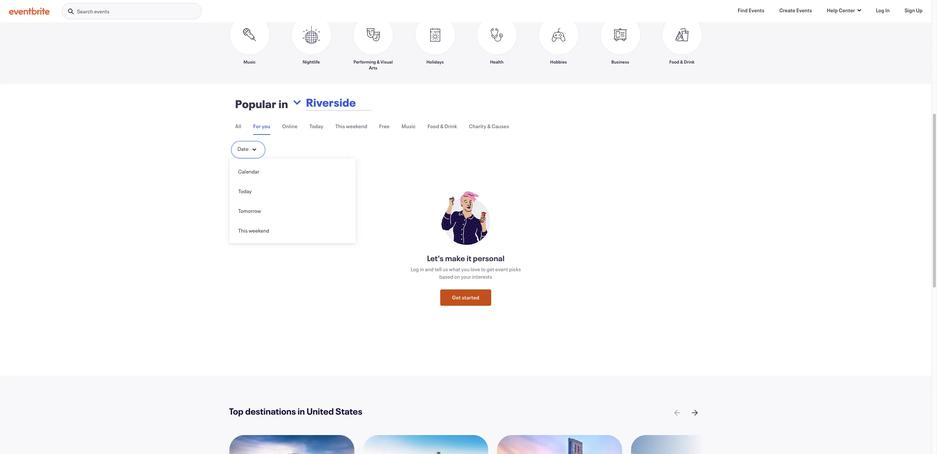 Task type: describe. For each thing, give the bounding box(es) containing it.
popular
[[235, 97, 277, 111]]

it
[[467, 254, 472, 264]]

center
[[840, 7, 856, 14]]

tomorrow button
[[229, 202, 356, 221]]

1 vertical spatial today button
[[229, 182, 356, 202]]

sign up
[[905, 7, 923, 14]]

health
[[491, 59, 504, 65]]

arrow right chunky_svg image
[[691, 409, 700, 418]]

up
[[917, 7, 923, 14]]

holidays link
[[415, 15, 456, 71]]

top
[[229, 406, 244, 418]]

let's
[[427, 254, 444, 264]]

free button
[[379, 119, 390, 135]]

event
[[496, 266, 509, 273]]

based
[[440, 274, 454, 281]]

& inside 'link'
[[681, 59, 684, 65]]

business link
[[601, 15, 641, 71]]

& inside performing & visual arts
[[377, 59, 380, 65]]

0 vertical spatial this weekend
[[336, 123, 368, 130]]

sign
[[905, 7, 916, 14]]

eventbrite image
[[9, 7, 50, 15]]

1 vertical spatial music
[[402, 123, 416, 130]]

charity & causes
[[469, 123, 510, 130]]

for
[[253, 123, 261, 130]]

1 vertical spatial this weekend
[[238, 228, 270, 235]]

hobbies link
[[539, 15, 579, 71]]

love
[[471, 266, 480, 273]]

calendar
[[238, 168, 259, 175]]

in inside let's make it personal log in and tell us what you love to get event picks based on your interests
[[420, 266, 424, 273]]

performing
[[354, 59, 376, 65]]

tomorrow
[[238, 208, 261, 215]]

calendar button
[[229, 162, 356, 182]]

interests
[[473, 274, 493, 281]]

get started
[[452, 294, 480, 301]]

find
[[738, 7, 748, 14]]

united
[[307, 406, 334, 418]]

log in link
[[871, 3, 897, 18]]

music link
[[229, 15, 270, 71]]

destinations
[[245, 406, 296, 418]]

0 vertical spatial today button
[[310, 119, 324, 135]]

1 vertical spatial food & drink
[[428, 123, 457, 130]]

for you
[[253, 123, 271, 130]]

us
[[443, 266, 448, 273]]

health link
[[477, 15, 518, 71]]

food inside 'link'
[[670, 59, 680, 65]]

you inside button
[[262, 123, 271, 130]]

music button
[[402, 119, 416, 135]]

music inside music link
[[244, 59, 256, 65]]

top destinations in united states
[[229, 406, 363, 418]]

help
[[828, 7, 839, 14]]

started
[[462, 294, 480, 301]]

charity
[[469, 123, 487, 130]]



Task type: locate. For each thing, give the bounding box(es) containing it.
business
[[612, 59, 630, 65]]

online button
[[282, 119, 298, 135]]

log inside let's make it personal log in and tell us what you love to get event picks based on your interests
[[411, 266, 419, 273]]

homepage header image
[[0, 0, 938, 1]]

all
[[235, 123, 241, 130]]

free
[[379, 123, 390, 130]]

1 horizontal spatial music
[[402, 123, 416, 130]]

1 vertical spatial this weekend button
[[229, 221, 356, 241]]

you right for
[[262, 123, 271, 130]]

music
[[244, 59, 256, 65], [402, 123, 416, 130]]

food
[[670, 59, 680, 65], [428, 123, 440, 130]]

charity & causes button
[[469, 119, 510, 135]]

search events button
[[62, 3, 202, 20]]

1 vertical spatial you
[[462, 266, 470, 273]]

0 horizontal spatial food
[[428, 123, 440, 130]]

create events
[[780, 7, 813, 14]]

search events
[[77, 8, 110, 15]]

menu containing calendar
[[229, 162, 356, 241]]

picks
[[510, 266, 521, 273]]

0 vertical spatial this
[[336, 123, 345, 130]]

this for bottom the this weekend button
[[238, 228, 248, 235]]

1 vertical spatial weekend
[[249, 228, 270, 235]]

this weekend left free button
[[336, 123, 368, 130]]

help center
[[828, 7, 856, 14]]

in left united
[[298, 406, 305, 418]]

0 vertical spatial this weekend button
[[336, 119, 368, 135]]

events
[[94, 8, 110, 15]]

food & drink
[[670, 59, 695, 65], [428, 123, 457, 130]]

log left and
[[411, 266, 419, 273]]

in
[[279, 97, 288, 111], [420, 266, 424, 273], [298, 406, 305, 418]]

this weekend
[[336, 123, 368, 130], [238, 228, 270, 235]]

in
[[886, 7, 891, 14]]

sign up link
[[899, 3, 929, 18]]

0 horizontal spatial events
[[749, 7, 765, 14]]

0 vertical spatial you
[[262, 123, 271, 130]]

in left and
[[420, 266, 424, 273]]

popular in
[[235, 97, 288, 111]]

causes
[[492, 123, 510, 130]]

2 horizontal spatial in
[[420, 266, 424, 273]]

log left in
[[877, 7, 885, 14]]

for you button
[[253, 119, 271, 135]]

1 horizontal spatial food
[[670, 59, 680, 65]]

drink
[[684, 59, 695, 65], [445, 123, 457, 130]]

food & drink inside 'link'
[[670, 59, 695, 65]]

1 vertical spatial drink
[[445, 123, 457, 130]]

weekend
[[346, 123, 368, 130], [249, 228, 270, 235]]

online
[[282, 123, 298, 130]]

0 horizontal spatial music
[[244, 59, 256, 65]]

get started button
[[441, 290, 492, 306]]

tell
[[435, 266, 442, 273]]

search
[[77, 8, 93, 15]]

menu
[[229, 162, 356, 241]]

food & drink link
[[662, 15, 703, 71]]

holidays
[[427, 59, 444, 65]]

log in
[[877, 7, 891, 14]]

1 horizontal spatial events
[[797, 7, 813, 14]]

0 horizontal spatial today
[[238, 188, 252, 195]]

all button
[[235, 119, 241, 135]]

1 horizontal spatial drink
[[684, 59, 695, 65]]

today right online button
[[310, 123, 324, 130]]

create
[[780, 7, 796, 14]]

1 horizontal spatial this weekend
[[336, 123, 368, 130]]

weekend down the tomorrow
[[249, 228, 270, 235]]

&
[[377, 59, 380, 65], [681, 59, 684, 65], [441, 123, 444, 130], [488, 123, 491, 130]]

0 horizontal spatial food & drink
[[428, 123, 457, 130]]

today
[[310, 123, 324, 130], [238, 188, 252, 195]]

1 horizontal spatial you
[[462, 266, 470, 273]]

get
[[487, 266, 495, 273]]

today inside menu
[[238, 188, 252, 195]]

1 horizontal spatial today
[[310, 123, 324, 130]]

0 horizontal spatial you
[[262, 123, 271, 130]]

nightlife link
[[291, 15, 332, 71]]

today button
[[310, 119, 324, 135], [229, 182, 356, 202]]

food & drink button
[[428, 119, 457, 135]]

1 horizontal spatial in
[[298, 406, 305, 418]]

1 vertical spatial food
[[428, 123, 440, 130]]

arts
[[369, 65, 378, 71]]

None text field
[[304, 91, 441, 115]]

get started link
[[441, 290, 492, 306]]

this for the this weekend button to the top
[[336, 123, 345, 130]]

find events link
[[732, 3, 771, 18]]

you inside let's make it personal log in and tell us what you love to get event picks based on your interests
[[462, 266, 470, 273]]

0 vertical spatial log
[[877, 7, 885, 14]]

weekend left free button
[[346, 123, 368, 130]]

log
[[877, 7, 885, 14], [411, 266, 419, 273]]

events
[[749, 7, 765, 14], [797, 7, 813, 14]]

your
[[461, 274, 472, 281]]

1 events from the left
[[749, 7, 765, 14]]

0 vertical spatial music
[[244, 59, 256, 65]]

and
[[425, 266, 434, 273]]

0 vertical spatial food
[[670, 59, 680, 65]]

0 vertical spatial today
[[310, 123, 324, 130]]

0 horizontal spatial drink
[[445, 123, 457, 130]]

0 vertical spatial weekend
[[346, 123, 368, 130]]

1 vertical spatial today
[[238, 188, 252, 195]]

performing & visual arts link
[[353, 15, 394, 71]]

0 vertical spatial drink
[[684, 59, 695, 65]]

this inside menu
[[238, 228, 248, 235]]

0 horizontal spatial this weekend
[[238, 228, 270, 235]]

1 horizontal spatial this
[[336, 123, 345, 130]]

date button
[[231, 141, 266, 159]]

arrow left chunky_svg image
[[673, 409, 682, 418]]

0 horizontal spatial weekend
[[249, 228, 270, 235]]

1 vertical spatial in
[[420, 266, 424, 273]]

visual
[[381, 59, 393, 65]]

hobbies
[[551, 59, 567, 65]]

events right create
[[797, 7, 813, 14]]

events for create events
[[797, 7, 813, 14]]

events right find
[[749, 7, 765, 14]]

drink inside button
[[445, 123, 457, 130]]

states
[[336, 406, 363, 418]]

1 horizontal spatial log
[[877, 7, 885, 14]]

get
[[452, 294, 461, 301]]

2 events from the left
[[797, 7, 813, 14]]

find events
[[738, 7, 765, 14]]

in up online button
[[279, 97, 288, 111]]

what
[[449, 266, 461, 273]]

you
[[262, 123, 271, 130], [462, 266, 470, 273]]

this weekend down the tomorrow
[[238, 228, 270, 235]]

make
[[446, 254, 466, 264]]

you up the your
[[462, 266, 470, 273]]

0 horizontal spatial in
[[279, 97, 288, 111]]

date
[[238, 146, 249, 153]]

this weekend button
[[336, 119, 368, 135], [229, 221, 356, 241]]

food inside button
[[428, 123, 440, 130]]

0 vertical spatial food & drink
[[670, 59, 695, 65]]

1 vertical spatial this
[[238, 228, 248, 235]]

drink inside 'link'
[[684, 59, 695, 65]]

0 horizontal spatial log
[[411, 266, 419, 273]]

to
[[481, 266, 486, 273]]

nightlife
[[303, 59, 320, 65]]

2 vertical spatial in
[[298, 406, 305, 418]]

1 horizontal spatial food & drink
[[670, 59, 695, 65]]

today down calendar
[[238, 188, 252, 195]]

1 horizontal spatial weekend
[[346, 123, 368, 130]]

on
[[455, 274, 461, 281]]

performing & visual arts
[[354, 59, 393, 71]]

personal
[[473, 254, 505, 264]]

events for find events
[[749, 7, 765, 14]]

this
[[336, 123, 345, 130], [238, 228, 248, 235]]

let's make it personal log in and tell us what you love to get event picks based on your interests
[[411, 254, 521, 281]]

0 horizontal spatial this
[[238, 228, 248, 235]]

create events link
[[774, 3, 819, 18]]

0 vertical spatial in
[[279, 97, 288, 111]]

1 vertical spatial log
[[411, 266, 419, 273]]



Task type: vqa. For each thing, say whether or not it's contained in the screenshot.
Find your next event link on the bottom left of the page
no



